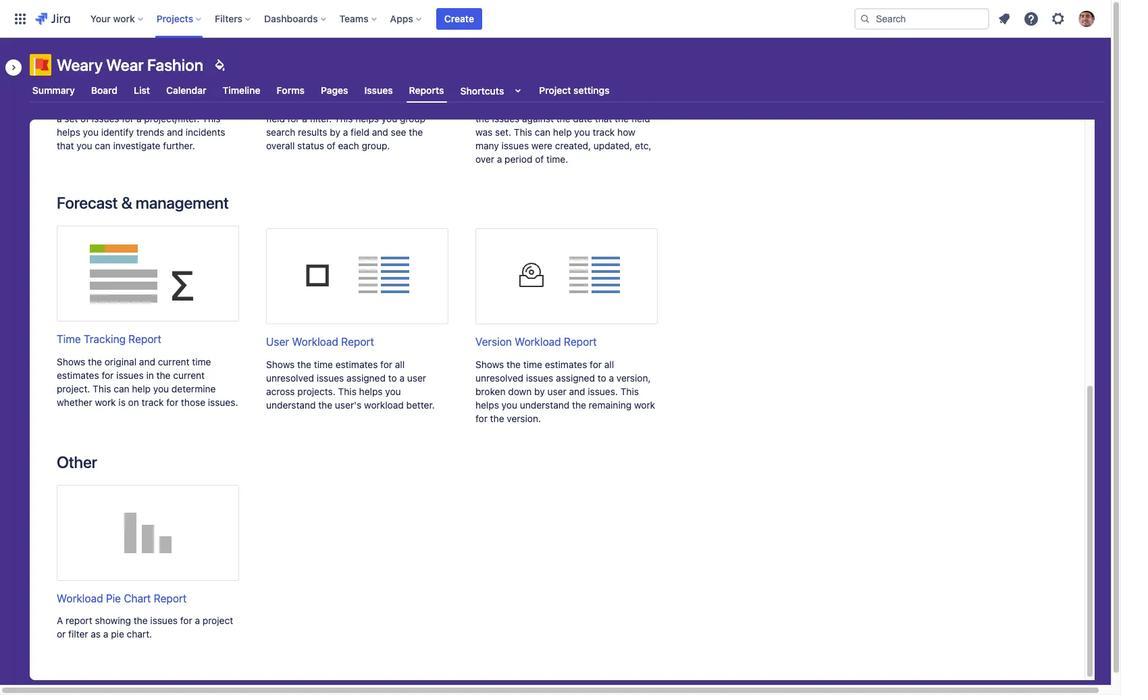Task type: locate. For each thing, give the bounding box(es) containing it.
of right set
[[80, 113, 89, 124]]

1 unresolved from the left
[[266, 372, 314, 384]]

time inside shows the time estimates for all unresolved issues assigned to a user across projects. this helps you understand the user's workload better.
[[314, 359, 333, 370]]

understand down across
[[266, 399, 316, 411]]

shows
[[57, 99, 85, 111], [266, 99, 295, 111], [57, 356, 85, 367], [266, 359, 295, 370], [476, 359, 504, 370]]

issues.
[[588, 386, 618, 397], [208, 396, 238, 408]]

create button
[[436, 8, 483, 29]]

version workload report link
[[476, 228, 658, 350]]

to inside shows the time estimates for all unresolved issues assigned to a user across projects. this helps you understand the user's workload better.
[[388, 372, 397, 384]]

0 horizontal spatial estimates
[[57, 369, 99, 381]]

a report showing the issues for a project or filter as a pie chart.
[[57, 615, 233, 640]]

filter
[[68, 629, 88, 640]]

0 horizontal spatial issues.
[[208, 396, 238, 408]]

broken
[[476, 386, 506, 397]]

report up original
[[129, 333, 161, 345]]

version workload report
[[476, 336, 597, 348]]

1 all from the left
[[395, 359, 405, 370]]

incidents
[[186, 126, 225, 138]]

helps inside shows the time estimates for all unresolved issues assigned to a user across projects. this helps you understand the user's workload better.
[[359, 386, 383, 397]]

helps down grouped
[[356, 113, 379, 124]]

track up updated,
[[593, 126, 615, 138]]

unresolved inside shows the time estimates for all unresolved issues assigned to a version, broken down by user and issues. this helps you understand the remaining work for the version.
[[476, 372, 524, 384]]

on
[[128, 396, 139, 408]]

estimates up project.
[[57, 369, 99, 381]]

report for user workload report
[[341, 336, 374, 348]]

help
[[553, 126, 572, 138], [132, 383, 151, 394]]

and right down
[[569, 386, 586, 397]]

0 vertical spatial that
[[595, 113, 613, 124]]

time.
[[547, 153, 568, 165]]

unresolved up across
[[266, 372, 314, 384]]

current
[[158, 356, 190, 367], [173, 369, 205, 381]]

0 horizontal spatial by
[[330, 126, 341, 138]]

you left identify
[[83, 126, 99, 138]]

user right down
[[548, 386, 567, 397]]

work left is
[[95, 396, 116, 408]]

all for version workload report
[[605, 359, 614, 370]]

for up search
[[288, 113, 300, 124]]

results
[[298, 126, 327, 138]]

1 vertical spatial user
[[548, 386, 567, 397]]

or
[[57, 629, 66, 640]]

1 horizontal spatial track
[[593, 126, 615, 138]]

assigned up remaining on the bottom right of page
[[556, 372, 595, 384]]

helps down broken
[[476, 399, 499, 411]]

shows down user
[[266, 359, 295, 370]]

all up remaining on the bottom right of page
[[605, 359, 614, 370]]

you up see
[[382, 113, 398, 124]]

estimates up user's
[[336, 359, 378, 370]]

time inside the shows the original and current time estimates for issues in the current project. this can help you determine whether work is on track for those issues.
[[192, 356, 211, 367]]

shows for version
[[476, 359, 504, 370]]

many
[[476, 140, 499, 151]]

1 vertical spatial track
[[142, 396, 164, 408]]

this inside shows the time estimates for all unresolved issues assigned to a version, broken down by user and issues. this helps you understand the remaining work for the version.
[[621, 386, 639, 397]]

0 horizontal spatial to
[[194, 99, 203, 111]]

tab list containing reports
[[22, 78, 1114, 103]]

helps inside shows the time estimates for all unresolved issues assigned to a version, broken down by user and issues. this helps you understand the remaining work for the version.
[[476, 399, 499, 411]]

0 horizontal spatial understand
[[266, 399, 316, 411]]

shows issues grouped by a particular field for a filter. this helps you group search results by a field and see the overall status of each group.
[[266, 99, 429, 151]]

time down version workload report
[[524, 359, 543, 370]]

issues inside a report showing the issues for a project or filter as a pie chart.
[[150, 615, 178, 627]]

grouped
[[327, 99, 364, 111]]

jira image
[[35, 10, 70, 27], [35, 10, 70, 27]]

shows up set
[[57, 99, 85, 111]]

0 vertical spatial help
[[553, 126, 572, 138]]

0 horizontal spatial workload
[[57, 592, 103, 605]]

you inside shows the time estimates for all unresolved issues assigned to a version, broken down by user and issues. this helps you understand the remaining work for the version.
[[502, 399, 518, 411]]

Search field
[[855, 8, 990, 29]]

date right for
[[500, 99, 520, 111]]

understand up version.
[[520, 399, 570, 411]]

set background color image
[[212, 57, 228, 73]]

estimates inside shows the time estimates for all unresolved issues assigned to a version, broken down by user and issues. this helps you understand the remaining work for the version.
[[545, 359, 588, 370]]

understand inside shows the time estimates for all unresolved issues assigned to a version, broken down by user and issues. this helps you understand the remaining work for the version.
[[520, 399, 570, 411]]

work right your
[[113, 13, 135, 24]]

1 horizontal spatial user
[[548, 386, 567, 397]]

shows inside shows the time estimates for all unresolved issues assigned to a version, broken down by user and issues. this helps you understand the remaining work for the version.
[[476, 359, 504, 370]]

for up the workload
[[381, 359, 393, 370]]

1 horizontal spatial workload
[[292, 336, 339, 348]]

0 horizontal spatial user
[[407, 372, 426, 384]]

assigned inside shows the time estimates for all unresolved issues assigned to a user across projects. this helps you understand the user's workload better.
[[347, 372, 386, 384]]

0 horizontal spatial unresolved
[[266, 372, 314, 384]]

2 vertical spatial can
[[114, 383, 129, 394]]

unresolved up broken
[[476, 372, 524, 384]]

all for user workload report
[[395, 359, 405, 370]]

is
[[119, 396, 126, 408]]

workload for user
[[292, 336, 339, 348]]

calendar link
[[164, 78, 209, 103]]

for down broken
[[476, 413, 488, 424]]

you up created,
[[575, 126, 590, 138]]

report right chart
[[154, 592, 187, 605]]

2 horizontal spatial workload
[[515, 336, 561, 348]]

user
[[407, 372, 426, 384], [548, 386, 567, 397]]

helps up the workload
[[359, 386, 383, 397]]

0 vertical spatial can
[[535, 126, 551, 138]]

time
[[57, 333, 81, 345]]

workload pie chart report
[[57, 592, 187, 605]]

of left each at top left
[[327, 140, 336, 151]]

1 understand from the left
[[266, 399, 316, 411]]

unresolved for user
[[266, 372, 314, 384]]

shows inside the shows the original and current time estimates for issues in the current project. this can help you determine whether work is on track for those issues.
[[57, 356, 85, 367]]

0 horizontal spatial can
[[95, 140, 111, 151]]

0 vertical spatial track
[[593, 126, 615, 138]]

user inside shows the time estimates for all unresolved issues assigned to a user across projects. this helps you understand the user's workload better.
[[407, 372, 426, 384]]

issues. up remaining on the bottom right of page
[[588, 386, 618, 397]]

tab list
[[22, 78, 1114, 103]]

assigned for version workload report
[[556, 372, 595, 384]]

your work
[[90, 13, 135, 24]]

can down identify
[[95, 140, 111, 151]]

user inside shows the time estimates for all unresolved issues assigned to a version, broken down by user and issues. this helps you understand the remaining work for the version.
[[548, 386, 567, 397]]

user's
[[335, 399, 362, 411]]

time inside shows the time estimates for all unresolved issues assigned to a version, broken down by user and issues. this helps you understand the remaining work for the version.
[[524, 359, 543, 370]]

apps
[[390, 13, 413, 24]]

issues up down
[[526, 372, 554, 384]]

issues
[[365, 84, 393, 96]]

1 assigned from the left
[[347, 372, 386, 384]]

report inside "link"
[[154, 592, 187, 605]]

work down version,
[[635, 399, 656, 411]]

assigned up the workload
[[347, 372, 386, 384]]

by
[[367, 99, 377, 111], [330, 126, 341, 138], [535, 386, 545, 397]]

assigned inside shows the time estimates for all unresolved issues assigned to a version, broken down by user and issues. this helps you understand the remaining work for the version.
[[556, 372, 595, 384]]

for down original
[[102, 369, 114, 381]]

0 horizontal spatial that
[[57, 140, 74, 151]]

you down in
[[153, 383, 169, 394]]

and up in
[[139, 356, 155, 367]]

you inside shows issues grouped by a particular field for a filter. this helps you group search results by a field and see the overall status of each group.
[[382, 113, 398, 124]]

for up remaining on the bottom right of page
[[590, 359, 602, 370]]

to right the taken
[[194, 99, 203, 111]]

unresolved inside shows the time estimates for all unresolved issues assigned to a user across projects. this helps you understand the user's workload better.
[[266, 372, 314, 384]]

1 horizontal spatial issues.
[[588, 386, 618, 397]]

shows the time estimates for all unresolved issues assigned to a user across projects. this helps you understand the user's workload better.
[[266, 359, 435, 411]]

workload for version
[[515, 336, 561, 348]]

can inside the for a date field and project/filter, maps the issues against the date that the field was set. this can help you track how many issues were created, updated, etc, over a period of time.
[[535, 126, 551, 138]]

group
[[400, 113, 426, 124]]

helps down set
[[57, 126, 80, 138]]

1 horizontal spatial estimates
[[336, 359, 378, 370]]

created,
[[555, 140, 591, 151]]

2 all from the left
[[605, 359, 614, 370]]

a
[[57, 615, 63, 627]]

settings
[[574, 84, 610, 96]]

helps
[[356, 113, 379, 124], [57, 126, 80, 138], [359, 386, 383, 397], [476, 399, 499, 411]]

of inside shows issues grouped by a particular field for a filter. this helps you group search results by a field and see the overall status of each group.
[[327, 140, 336, 151]]

track inside the for a date field and project/filter, maps the issues against the date that the field was set. this can help you track how many issues were created, updated, etc, over a period of time.
[[593, 126, 615, 138]]

that down 'project/filter,'
[[595, 113, 613, 124]]

1 horizontal spatial understand
[[520, 399, 570, 411]]

other
[[57, 452, 97, 471]]

0 horizontal spatial assigned
[[347, 372, 386, 384]]

you up the workload
[[385, 386, 401, 397]]

this down version,
[[621, 386, 639, 397]]

estimates for user workload report
[[336, 359, 378, 370]]

track right on
[[142, 396, 164, 408]]

2 horizontal spatial by
[[535, 386, 545, 397]]

a up the workload
[[400, 372, 405, 384]]

understand
[[266, 399, 316, 411], [520, 399, 570, 411]]

time up determine
[[192, 356, 211, 367]]

can up is
[[114, 383, 129, 394]]

against
[[522, 113, 554, 124]]

and up group.
[[372, 126, 388, 138]]

to inside 'shows the length of time taken to resolve a set of issues for a project/filter. this helps you identify trends and incidents that you can investigate further.'
[[194, 99, 203, 111]]

1 horizontal spatial all
[[605, 359, 614, 370]]

the down board
[[88, 99, 102, 111]]

a left set
[[57, 113, 62, 124]]

0 horizontal spatial track
[[142, 396, 164, 408]]

report for version workload report
[[564, 336, 597, 348]]

&
[[121, 193, 132, 212]]

of down were
[[535, 153, 544, 165]]

2 horizontal spatial can
[[535, 126, 551, 138]]

a inside shows the time estimates for all unresolved issues assigned to a version, broken down by user and issues. this helps you understand the remaining work for the version.
[[609, 372, 614, 384]]

time tracking report
[[57, 333, 161, 345]]

2 assigned from the left
[[556, 372, 595, 384]]

those
[[181, 396, 206, 408]]

project/filter,
[[562, 99, 618, 111]]

date down 'project/filter,'
[[573, 113, 593, 124]]

shows inside shows the time estimates for all unresolved issues assigned to a user across projects. this helps you understand the user's workload better.
[[266, 359, 295, 370]]

report up shows the time estimates for all unresolved issues assigned to a user across projects. this helps you understand the user's workload better.
[[341, 336, 374, 348]]

this up user's
[[338, 386, 357, 397]]

0 vertical spatial user
[[407, 372, 426, 384]]

project settings link
[[537, 78, 613, 103]]

1 horizontal spatial help
[[553, 126, 572, 138]]

report
[[129, 333, 161, 345], [341, 336, 374, 348], [564, 336, 597, 348], [154, 592, 187, 605]]

to for user
[[388, 372, 397, 384]]

unresolved
[[266, 372, 314, 384], [476, 372, 524, 384]]

the right against
[[557, 113, 571, 124]]

search
[[266, 126, 296, 138]]

issues up projects.
[[317, 372, 344, 384]]

0 horizontal spatial date
[[500, 99, 520, 111]]

help up on
[[132, 383, 151, 394]]

shows down time
[[57, 356, 85, 367]]

2 horizontal spatial estimates
[[545, 359, 588, 370]]

issues
[[297, 99, 325, 111], [92, 113, 119, 124], [492, 113, 520, 124], [502, 140, 529, 151], [116, 369, 144, 381], [317, 372, 344, 384], [526, 372, 554, 384], [150, 615, 178, 627]]

your work button
[[86, 8, 148, 29]]

estimates for version workload report
[[545, 359, 588, 370]]

estimates inside shows the time estimates for all unresolved issues assigned to a user across projects. this helps you understand the user's workload better.
[[336, 359, 378, 370]]

to up the workload
[[388, 372, 397, 384]]

1 horizontal spatial to
[[388, 372, 397, 384]]

projects button
[[153, 8, 207, 29]]

0 horizontal spatial help
[[132, 383, 151, 394]]

resolve
[[205, 99, 237, 111]]

the down for
[[476, 113, 490, 124]]

0 vertical spatial by
[[367, 99, 377, 111]]

1 horizontal spatial unresolved
[[476, 372, 524, 384]]

estimates down version workload report
[[545, 359, 588, 370]]

timeline
[[223, 84, 261, 96]]

were
[[532, 140, 553, 151]]

1 vertical spatial can
[[95, 140, 111, 151]]

workload right version
[[515, 336, 561, 348]]

for down length
[[122, 113, 134, 124]]

down
[[508, 386, 532, 397]]

1 horizontal spatial that
[[595, 113, 613, 124]]

can up were
[[535, 126, 551, 138]]

this down grouped
[[335, 113, 353, 124]]

work
[[113, 13, 135, 24], [95, 396, 116, 408], [635, 399, 656, 411]]

report up shows the time estimates for all unresolved issues assigned to a version, broken down by user and issues. this helps you understand the remaining work for the version.
[[564, 336, 597, 348]]

1 horizontal spatial date
[[573, 113, 593, 124]]

to inside shows the time estimates for all unresolved issues assigned to a version, broken down by user and issues. this helps you understand the remaining work for the version.
[[598, 372, 607, 384]]

by down issues
[[367, 99, 377, 111]]

appswitcher icon image
[[12, 10, 28, 27]]

this inside 'shows the length of time taken to resolve a set of issues for a project/filter. this helps you identify trends and incidents that you can investigate further.'
[[202, 113, 221, 124]]

issues up filter.
[[297, 99, 325, 111]]

the right in
[[157, 369, 171, 381]]

this right set.
[[514, 126, 533, 138]]

a
[[380, 99, 385, 111], [493, 99, 498, 111], [57, 113, 62, 124], [136, 113, 142, 124], [302, 113, 307, 124], [343, 126, 348, 138], [497, 153, 502, 165], [400, 372, 405, 384], [609, 372, 614, 384], [195, 615, 200, 627], [103, 629, 108, 640]]

all inside shows the time estimates for all unresolved issues assigned to a version, broken down by user and issues. this helps you understand the remaining work for the version.
[[605, 359, 614, 370]]

primary element
[[8, 0, 855, 38]]

issues up chart.
[[150, 615, 178, 627]]

help up created,
[[553, 126, 572, 138]]

issues inside shows the time estimates for all unresolved issues assigned to a user across projects. this helps you understand the user's workload better.
[[317, 372, 344, 384]]

status
[[297, 140, 324, 151]]

forms link
[[274, 78, 308, 103]]

identify
[[101, 126, 134, 138]]

unresolved for version
[[476, 372, 524, 384]]

this inside the shows the original and current time estimates for issues in the current project. this can help you determine whether work is on track for those issues.
[[93, 383, 111, 394]]

all up the workload
[[395, 359, 405, 370]]

work inside popup button
[[113, 13, 135, 24]]

better.
[[407, 399, 435, 411]]

and inside the shows the original and current time estimates for issues in the current project. this can help you determine whether work is on track for those issues.
[[139, 356, 155, 367]]

that down set
[[57, 140, 74, 151]]

particular
[[387, 99, 429, 111]]

issues down original
[[116, 369, 144, 381]]

2 understand from the left
[[520, 399, 570, 411]]

banner
[[0, 0, 1112, 38]]

the
[[88, 99, 102, 111], [476, 113, 490, 124], [557, 113, 571, 124], [615, 113, 629, 124], [409, 126, 423, 138], [88, 356, 102, 367], [297, 359, 312, 370], [507, 359, 521, 370], [157, 369, 171, 381], [318, 399, 333, 411], [572, 399, 587, 411], [490, 413, 505, 424], [134, 615, 148, 627]]

shows down the forms
[[266, 99, 295, 111]]

can inside the shows the original and current time estimates for issues in the current project. this can help you determine whether work is on track for those issues.
[[114, 383, 129, 394]]

version
[[476, 336, 512, 348]]

the up down
[[507, 359, 521, 370]]

issues. right those
[[208, 396, 238, 408]]

time down the "user workload report"
[[314, 359, 333, 370]]

assigned for user workload report
[[347, 372, 386, 384]]

and inside the for a date field and project/filter, maps the issues against the date that the field was set. this can help you track how many issues were created, updated, etc, over a period of time.
[[544, 99, 560, 111]]

2 unresolved from the left
[[476, 372, 524, 384]]

workload up report
[[57, 592, 103, 605]]

0 horizontal spatial all
[[395, 359, 405, 370]]

and inside shows the time estimates for all unresolved issues assigned to a version, broken down by user and issues. this helps you understand the remaining work for the version.
[[569, 386, 586, 397]]

you
[[382, 113, 398, 124], [83, 126, 99, 138], [575, 126, 590, 138], [77, 140, 92, 151], [153, 383, 169, 394], [385, 386, 401, 397], [502, 399, 518, 411]]

for inside shows issues grouped by a particular field for a filter. this helps you group search results by a field and see the overall status of each group.
[[288, 113, 300, 124]]

this right project.
[[93, 383, 111, 394]]

shows inside shows issues grouped by a particular field for a filter. this helps you group search results by a field and see the overall status of each group.
[[266, 99, 295, 111]]

2 vertical spatial by
[[535, 386, 545, 397]]

search image
[[860, 13, 871, 24]]

field up search
[[266, 113, 285, 124]]

1 horizontal spatial can
[[114, 383, 129, 394]]

1 vertical spatial that
[[57, 140, 74, 151]]

the up chart.
[[134, 615, 148, 627]]

the down group
[[409, 126, 423, 138]]

weary
[[57, 55, 103, 74]]

2 horizontal spatial to
[[598, 372, 607, 384]]

report for time tracking report
[[129, 333, 161, 345]]

can inside 'shows the length of time taken to resolve a set of issues for a project/filter. this helps you identify trends and incidents that you can investigate further.'
[[95, 140, 111, 151]]

time down list
[[146, 99, 165, 111]]

all inside shows the time estimates for all unresolved issues assigned to a user across projects. this helps you understand the user's workload better.
[[395, 359, 405, 370]]

you inside the for a date field and project/filter, maps the issues against the date that the field was set. this can help you track how many issues were created, updated, etc, over a period of time.
[[575, 126, 590, 138]]

and down project
[[544, 99, 560, 111]]

1 horizontal spatial assigned
[[556, 372, 595, 384]]

1 vertical spatial help
[[132, 383, 151, 394]]

filters
[[215, 13, 243, 24]]

shows down version
[[476, 359, 504, 370]]

the left remaining on the bottom right of page
[[572, 399, 587, 411]]



Task type: vqa. For each thing, say whether or not it's contained in the screenshot.


Task type: describe. For each thing, give the bounding box(es) containing it.
that inside 'shows the length of time taken to resolve a set of issues for a project/filter. this helps you identify trends and incidents that you can investigate further.'
[[57, 140, 74, 151]]

time inside 'shows the length of time taken to resolve a set of issues for a project/filter. this helps you identify trends and incidents that you can investigate further.'
[[146, 99, 165, 111]]

help inside the shows the original and current time estimates for issues in the current project. this can help you determine whether work is on track for those issues.
[[132, 383, 151, 394]]

1 vertical spatial by
[[330, 126, 341, 138]]

the down the "user workload report"
[[297, 359, 312, 370]]

issues inside shows the time estimates for all unresolved issues assigned to a version, broken down by user and issues. this helps you understand the remaining work for the version.
[[526, 372, 554, 384]]

whether
[[57, 396, 92, 408]]

summary link
[[30, 78, 78, 103]]

was
[[476, 126, 493, 138]]

a right as
[[103, 629, 108, 640]]

for
[[476, 99, 490, 111]]

1 horizontal spatial by
[[367, 99, 377, 111]]

showing
[[95, 615, 131, 627]]

a inside shows the time estimates for all unresolved issues assigned to a user across projects. this helps you understand the user's workload better.
[[400, 372, 405, 384]]

you down set
[[77, 140, 92, 151]]

chart
[[124, 592, 151, 605]]

shows the original and current time estimates for issues in the current project. this can help you determine whether work is on track for those issues.
[[57, 356, 238, 408]]

for inside 'shows the length of time taken to resolve a set of issues for a project/filter. this helps you identify trends and incidents that you can investigate further.'
[[122, 113, 134, 124]]

user workload report
[[266, 336, 374, 348]]

original
[[105, 356, 137, 367]]

forecast
[[57, 193, 118, 212]]

dashboards button
[[260, 8, 332, 29]]

the left version.
[[490, 413, 505, 424]]

group.
[[362, 140, 390, 151]]

dashboards
[[264, 13, 318, 24]]

set
[[64, 113, 78, 124]]

and inside shows issues grouped by a particular field for a filter. this helps you group search results by a field and see the overall status of each group.
[[372, 126, 388, 138]]

issues inside shows issues grouped by a particular field for a filter. this helps you group search results by a field and see the overall status of each group.
[[297, 99, 325, 111]]

work inside shows the time estimates for all unresolved issues assigned to a version, broken down by user and issues. this helps you understand the remaining work for the version.
[[635, 399, 656, 411]]

the down tracking
[[88, 356, 102, 367]]

shows the length of time taken to resolve a set of issues for a project/filter. this helps you identify trends and incidents that you can investigate further.
[[57, 99, 237, 151]]

the down projects.
[[318, 399, 333, 411]]

track inside the shows the original and current time estimates for issues in the current project. this can help you determine whether work is on track for those issues.
[[142, 396, 164, 408]]

set.
[[495, 126, 512, 138]]

by inside shows the time estimates for all unresolved issues assigned to a version, broken down by user and issues. this helps you understand the remaining work for the version.
[[535, 386, 545, 397]]

the inside shows issues grouped by a particular field for a filter. this helps you group search results by a field and see the overall status of each group.
[[409, 126, 423, 138]]

shows for time
[[57, 356, 85, 367]]

teams
[[340, 13, 369, 24]]

a up each at top left
[[343, 126, 348, 138]]

this inside shows issues grouped by a particular field for a filter. this helps you group search results by a field and see the overall status of each group.
[[335, 113, 353, 124]]

understand inside shows the time estimates for all unresolved issues assigned to a user across projects. this helps you understand the user's workload better.
[[266, 399, 316, 411]]

a left project
[[195, 615, 200, 627]]

shows inside 'shows the length of time taken to resolve a set of issues for a project/filter. this helps you identify trends and incidents that you can investigate further.'
[[57, 99, 85, 111]]

help image
[[1024, 10, 1040, 27]]

remaining
[[589, 399, 632, 411]]

version,
[[617, 372, 651, 384]]

work inside the shows the original and current time estimates for issues in the current project. this can help you determine whether work is on track for those issues.
[[95, 396, 116, 408]]

management
[[136, 193, 229, 212]]

project.
[[57, 383, 90, 394]]

further.
[[163, 140, 195, 151]]

time tracking report link
[[57, 226, 239, 347]]

that inside the for a date field and project/filter, maps the issues against the date that the field was set. this can help you track how many issues were created, updated, etc, over a period of time.
[[595, 113, 613, 124]]

board link
[[89, 78, 120, 103]]

help inside the for a date field and project/filter, maps the issues against the date that the field was set. this can help you track how many issues were created, updated, etc, over a period of time.
[[553, 126, 572, 138]]

weary wear fashion
[[57, 55, 203, 74]]

overall
[[266, 140, 295, 151]]

investigate
[[113, 140, 161, 151]]

issues. inside the shows the original and current time estimates for issues in the current project. this can help you determine whether work is on track for those issues.
[[208, 396, 238, 408]]

project
[[203, 615, 233, 627]]

issues inside the shows the original and current time estimates for issues in the current project. this can help you determine whether work is on track for those issues.
[[116, 369, 144, 381]]

maps
[[621, 99, 644, 111]]

timeline link
[[220, 78, 263, 103]]

trends
[[136, 126, 164, 138]]

length
[[105, 99, 132, 111]]

project
[[540, 84, 571, 96]]

a up results
[[302, 113, 307, 124]]

period
[[505, 153, 533, 165]]

a down issues
[[380, 99, 385, 111]]

1 vertical spatial current
[[173, 369, 205, 381]]

user workload report link
[[266, 228, 449, 350]]

banner containing your work
[[0, 0, 1112, 38]]

forms
[[277, 84, 305, 96]]

issues inside 'shows the length of time taken to resolve a set of issues for a project/filter. this helps you identify trends and incidents that you can investigate further.'
[[92, 113, 119, 124]]

issues. inside shows the time estimates for all unresolved issues assigned to a version, broken down by user and issues. this helps you understand the remaining work for the version.
[[588, 386, 618, 397]]

for a date field and project/filter, maps the issues against the date that the field was set. this can help you track how many issues were created, updated, etc, over a period of time.
[[476, 99, 652, 165]]

field down maps
[[632, 113, 651, 124]]

to for version
[[598, 372, 607, 384]]

list link
[[131, 78, 153, 103]]

version.
[[507, 413, 541, 424]]

issues up set.
[[492, 113, 520, 124]]

for inside shows the time estimates for all unresolved issues assigned to a user across projects. this helps you understand the user's workload better.
[[381, 359, 393, 370]]

shortcuts button
[[458, 78, 529, 103]]

the inside 'shows the length of time taken to resolve a set of issues for a project/filter. this helps you identify trends and incidents that you can investigate further.'
[[88, 99, 102, 111]]

0 vertical spatial current
[[158, 356, 190, 367]]

settings image
[[1051, 10, 1067, 27]]

in
[[146, 369, 154, 381]]

your profile and settings image
[[1079, 10, 1095, 27]]

issues up 'period'
[[502, 140, 529, 151]]

a up trends at the top left
[[136, 113, 142, 124]]

issues link
[[362, 78, 396, 103]]

each
[[338, 140, 359, 151]]

user
[[266, 336, 289, 348]]

how
[[618, 126, 636, 138]]

project settings
[[540, 84, 610, 96]]

fashion
[[147, 55, 203, 74]]

chart.
[[127, 629, 152, 640]]

a right over
[[497, 153, 502, 165]]

of inside the for a date field and project/filter, maps the issues against the date that the field was set. this can help you track how many issues were created, updated, etc, over a period of time.
[[535, 153, 544, 165]]

as
[[91, 629, 101, 640]]

and inside 'shows the length of time taken to resolve a set of issues for a project/filter. this helps you identify trends and incidents that you can investigate further.'
[[167, 126, 183, 138]]

see
[[391, 126, 406, 138]]

of down list
[[135, 99, 143, 111]]

you inside the shows the original and current time estimates for issues in the current project. this can help you determine whether work is on track for those issues.
[[153, 383, 169, 394]]

for inside a report showing the issues for a project or filter as a pie chart.
[[180, 615, 192, 627]]

project/filter.
[[144, 113, 200, 124]]

1 vertical spatial date
[[573, 113, 593, 124]]

sidebar navigation image
[[0, 54, 30, 81]]

you inside shows the time estimates for all unresolved issues assigned to a user across projects. this helps you understand the user's workload better.
[[385, 386, 401, 397]]

your
[[90, 13, 111, 24]]

helps inside 'shows the length of time taken to resolve a set of issues for a project/filter. this helps you identify trends and incidents that you can investigate further.'
[[57, 126, 80, 138]]

field up against
[[522, 99, 541, 111]]

forecast & management
[[57, 193, 229, 212]]

report
[[66, 615, 92, 627]]

this inside the for a date field and project/filter, maps the issues against the date that the field was set. this can help you track how many issues were created, updated, etc, over a period of time.
[[514, 126, 533, 138]]

board
[[91, 84, 118, 96]]

workload inside "link"
[[57, 592, 103, 605]]

for left those
[[166, 396, 179, 408]]

0 vertical spatial date
[[500, 99, 520, 111]]

a right for
[[493, 99, 498, 111]]

summary
[[32, 84, 75, 96]]

pie
[[111, 629, 124, 640]]

pages link
[[318, 78, 351, 103]]

updated,
[[594, 140, 633, 151]]

helps inside shows issues grouped by a particular field for a filter. this helps you group search results by a field and see the overall status of each group.
[[356, 113, 379, 124]]

apps button
[[386, 8, 427, 29]]

this inside shows the time estimates for all unresolved issues assigned to a user across projects. this helps you understand the user's workload better.
[[338, 386, 357, 397]]

across
[[266, 386, 295, 397]]

the inside a report showing the issues for a project or filter as a pie chart.
[[134, 615, 148, 627]]

workload pie chart report link
[[57, 485, 239, 606]]

over
[[476, 153, 495, 165]]

estimates inside the shows the original and current time estimates for issues in the current project. this can help you determine whether work is on track for those issues.
[[57, 369, 99, 381]]

tracking
[[84, 333, 126, 345]]

projects
[[157, 13, 193, 24]]

projects.
[[298, 386, 336, 397]]

notifications image
[[997, 10, 1013, 27]]

field up each at top left
[[351, 126, 370, 138]]

filter.
[[310, 113, 332, 124]]

shows for user
[[266, 359, 295, 370]]

determine
[[172, 383, 216, 394]]

the up 'how'
[[615, 113, 629, 124]]



